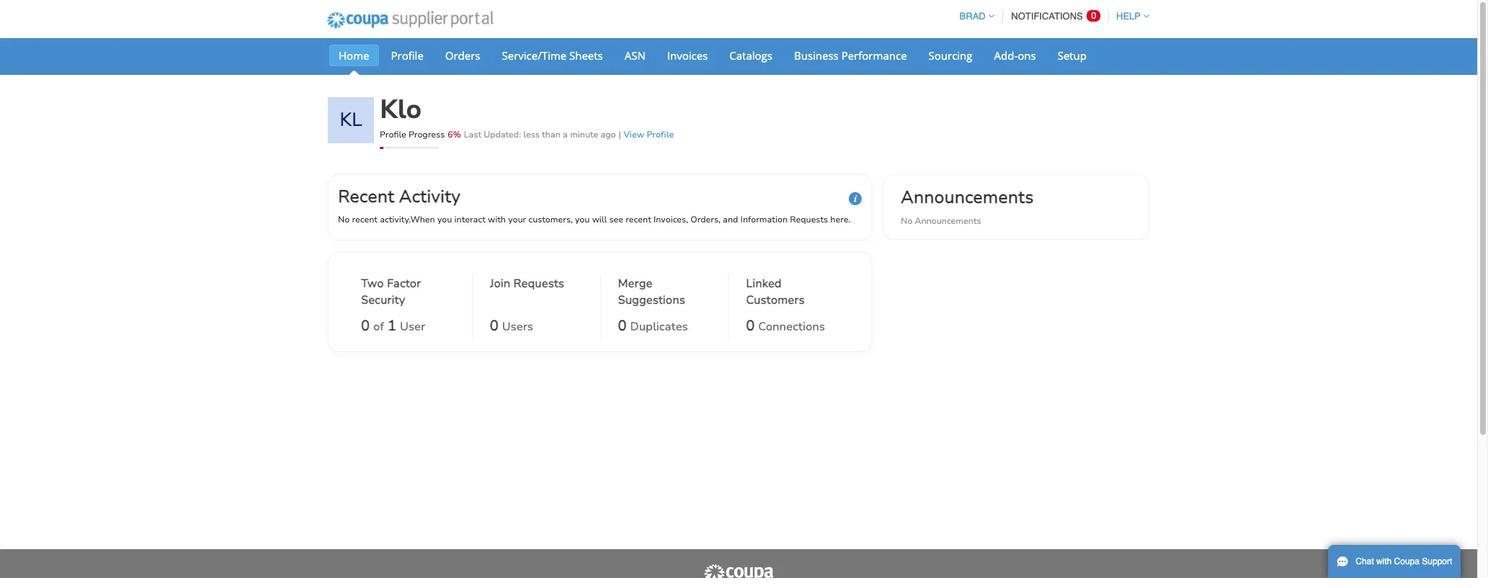 Task type: describe. For each thing, give the bounding box(es) containing it.
invoices
[[667, 48, 708, 63]]

orders
[[445, 48, 480, 63]]

here.
[[831, 214, 851, 226]]

join requests
[[490, 276, 564, 292]]

2 recent from the left
[[626, 214, 651, 226]]

a
[[563, 129, 568, 141]]

ago
[[601, 129, 616, 141]]

|
[[619, 129, 621, 141]]

2 you from the left
[[575, 214, 590, 226]]

setup link
[[1049, 45, 1096, 66]]

sourcing
[[929, 48, 973, 63]]

chat with coupa support
[[1356, 557, 1453, 567]]

help
[[1117, 11, 1141, 22]]

0 for 0 connections
[[746, 317, 755, 336]]

1
[[388, 317, 396, 336]]

merge
[[618, 276, 653, 292]]

0 vertical spatial announcements
[[901, 186, 1034, 209]]

klo profile progress 6% last updated: less than a minute ago | view profile
[[380, 92, 674, 141]]

brad
[[960, 11, 986, 22]]

business performance link
[[785, 45, 917, 66]]

service/time
[[502, 48, 567, 63]]

linked customers link
[[746, 276, 839, 312]]

and
[[723, 214, 738, 226]]

customers
[[746, 293, 805, 309]]

0 vertical spatial coupa supplier portal image
[[317, 2, 503, 38]]

0 horizontal spatial no
[[338, 214, 350, 226]]

notifications
[[1012, 11, 1083, 22]]

service/time sheets
[[502, 48, 603, 63]]

help link
[[1110, 11, 1150, 22]]

no inside announcements no announcements
[[901, 215, 913, 227]]

add-
[[994, 48, 1018, 63]]

home
[[339, 48, 369, 63]]

chat
[[1356, 557, 1374, 567]]

add-ons link
[[985, 45, 1046, 66]]

of
[[373, 319, 384, 335]]

sourcing link
[[920, 45, 982, 66]]

0 connections
[[746, 317, 825, 336]]

0 duplicates
[[618, 317, 688, 336]]

when
[[410, 214, 435, 226]]

activity
[[399, 185, 461, 208]]

users
[[502, 319, 533, 335]]

6%
[[448, 129, 461, 141]]

business performance
[[794, 48, 907, 63]]

asn link
[[615, 45, 655, 66]]

klo
[[380, 92, 422, 128]]

notifications 0
[[1012, 10, 1097, 22]]

view
[[624, 129, 645, 141]]

invoices link
[[658, 45, 717, 66]]

additional information image
[[849, 192, 862, 205]]

0 of 1 user
[[361, 317, 425, 336]]

suggestions
[[618, 293, 685, 309]]

0 users
[[490, 317, 533, 336]]

service/time sheets link
[[493, 45, 613, 66]]

recent
[[338, 185, 394, 208]]

join requests link
[[490, 276, 564, 312]]

1 vertical spatial coupa supplier portal image
[[703, 564, 775, 579]]

sheets
[[569, 48, 603, 63]]

0 vertical spatial requests
[[790, 214, 828, 226]]

business
[[794, 48, 839, 63]]

orders link
[[436, 45, 490, 66]]



Task type: vqa. For each thing, say whether or not it's contained in the screenshot.
Ago
yes



Task type: locate. For each thing, give the bounding box(es) containing it.
0 horizontal spatial with
[[488, 214, 506, 226]]

than
[[542, 129, 561, 141]]

merge suggestions link
[[618, 276, 711, 312]]

0 left duplicates
[[618, 317, 627, 336]]

1 horizontal spatial you
[[575, 214, 590, 226]]

requests right join
[[514, 276, 564, 292]]

orders,
[[691, 214, 721, 226]]

0 down customers
[[746, 317, 755, 336]]

1 horizontal spatial no
[[901, 215, 913, 227]]

you
[[438, 214, 452, 226], [575, 214, 590, 226]]

asn
[[625, 48, 646, 63]]

0 horizontal spatial requests
[[514, 276, 564, 292]]

merge suggestions
[[618, 276, 685, 309]]

chat with coupa support button
[[1329, 546, 1461, 579]]

coupa supplier portal image
[[317, 2, 503, 38], [703, 564, 775, 579]]

no down recent
[[338, 214, 350, 226]]

navigation containing notifications 0
[[953, 2, 1150, 30]]

two
[[361, 276, 384, 292]]

0 horizontal spatial recent
[[352, 214, 378, 226]]

user
[[400, 319, 425, 335]]

1 horizontal spatial with
[[1377, 557, 1392, 567]]

1 you from the left
[[438, 214, 452, 226]]

profile
[[391, 48, 424, 63], [380, 129, 406, 141], [647, 129, 674, 141]]

announcements inside announcements no announcements
[[915, 215, 982, 227]]

minute
[[570, 129, 599, 141]]

0
[[1092, 10, 1097, 21], [361, 317, 370, 336], [490, 317, 499, 336], [618, 317, 627, 336], [746, 317, 755, 336]]

profile link
[[382, 45, 433, 66]]

profile down klo
[[380, 129, 406, 141]]

ons
[[1018, 48, 1036, 63]]

recent right see at left
[[626, 214, 651, 226]]

support
[[1422, 557, 1453, 567]]

1 vertical spatial with
[[1377, 557, 1392, 567]]

less
[[524, 129, 540, 141]]

you left the will
[[575, 214, 590, 226]]

requests left here.
[[790, 214, 828, 226]]

profile right view
[[647, 129, 674, 141]]

linked
[[746, 276, 782, 292]]

duplicates
[[630, 319, 688, 335]]

0 horizontal spatial coupa supplier portal image
[[317, 2, 503, 38]]

with left your
[[488, 214, 506, 226]]

progress
[[409, 129, 445, 141]]

navigation
[[953, 2, 1150, 30]]

setup
[[1058, 48, 1087, 63]]

no right here.
[[901, 215, 913, 227]]

performance
[[842, 48, 907, 63]]

announcements no announcements
[[901, 186, 1034, 227]]

announcements
[[901, 186, 1034, 209], [915, 215, 982, 227]]

kl
[[340, 107, 362, 133]]

1 horizontal spatial recent
[[626, 214, 651, 226]]

recent
[[352, 214, 378, 226], [626, 214, 651, 226]]

activity.
[[380, 214, 410, 226]]

interact
[[455, 214, 486, 226]]

recent activity
[[338, 185, 461, 208]]

customers,
[[529, 214, 573, 226]]

connections
[[759, 319, 825, 335]]

0 left help
[[1092, 10, 1097, 21]]

1 horizontal spatial coupa supplier portal image
[[703, 564, 775, 579]]

0 horizontal spatial you
[[438, 214, 452, 226]]

with
[[488, 214, 506, 226], [1377, 557, 1392, 567]]

security
[[361, 293, 405, 309]]

0 inside notifications 0
[[1092, 10, 1097, 21]]

0 left the of
[[361, 317, 370, 336]]

1 horizontal spatial requests
[[790, 214, 828, 226]]

updated:
[[484, 129, 521, 141]]

with inside button
[[1377, 557, 1392, 567]]

your
[[508, 214, 526, 226]]

you right when
[[438, 214, 452, 226]]

recent down recent
[[352, 214, 378, 226]]

0 for 0 users
[[490, 317, 499, 336]]

information
[[741, 214, 788, 226]]

home link
[[329, 45, 379, 66]]

catalogs
[[730, 48, 773, 63]]

catalogs link
[[720, 45, 782, 66]]

1 vertical spatial announcements
[[915, 215, 982, 227]]

brad link
[[953, 11, 995, 22]]

requests
[[790, 214, 828, 226], [514, 276, 564, 292]]

0 vertical spatial with
[[488, 214, 506, 226]]

0 for 0 of 1 user
[[361, 317, 370, 336]]

1 recent from the left
[[352, 214, 378, 226]]

join
[[490, 276, 511, 292]]

kl image
[[328, 97, 374, 143]]

see
[[609, 214, 624, 226]]

add-ons
[[994, 48, 1036, 63]]

view profile link
[[624, 129, 674, 141]]

1 vertical spatial requests
[[514, 276, 564, 292]]

with right "chat"
[[1377, 557, 1392, 567]]

linked customers
[[746, 276, 805, 309]]

profile right home
[[391, 48, 424, 63]]

factor
[[387, 276, 421, 292]]

two factor security link
[[361, 276, 455, 312]]

no recent activity. when you interact with your customers, you will see recent invoices, orders, and information requests here.
[[338, 214, 851, 226]]

coupa
[[1395, 557, 1420, 567]]

no
[[338, 214, 350, 226], [901, 215, 913, 227]]

0 left users at the left of the page
[[490, 317, 499, 336]]

invoices,
[[654, 214, 688, 226]]

two factor security
[[361, 276, 421, 309]]

will
[[592, 214, 607, 226]]

last
[[464, 129, 482, 141]]

0 for 0 duplicates
[[618, 317, 627, 336]]



